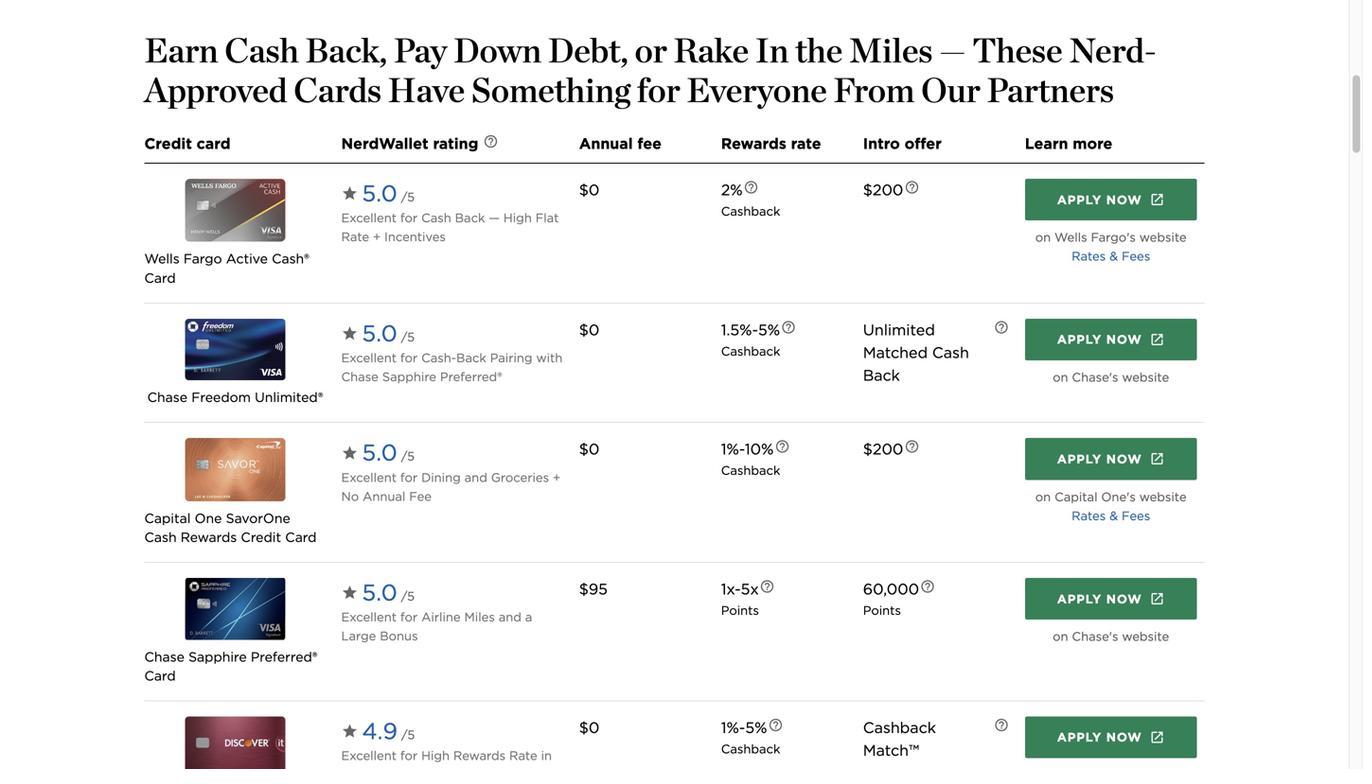 Task type: describe. For each thing, give the bounding box(es) containing it.
excellent for for 1%-10%
[[341, 470, 421, 485]]

60,000
[[863, 580, 920, 599]]

pay
[[394, 30, 447, 70]]

5.0 for 1.5%-
[[362, 320, 397, 347]]

excellent for for 1.5%-5%
[[341, 351, 421, 365]]

cash inside earn cash back, pay down debt, or rake in the miles — these nerd- approved cards have something for everyone from our partners
[[225, 30, 299, 70]]

+ inside cash back — high flat rate + incentives
[[373, 230, 381, 244]]

reward rate details image for 5.0
[[781, 320, 796, 335]]

5.0 /5 for 1.5%-
[[362, 320, 415, 347]]

wells inside the on wells fargo's website rates & fees
[[1055, 230, 1088, 245]]

points for 60,000
[[863, 604, 901, 618]]

cash®
[[272, 251, 309, 267]]

flat
[[536, 211, 559, 226]]

annual fee
[[579, 134, 662, 153]]

excellent for 1%-10%
[[341, 470, 397, 485]]

/5 for 1%-5%
[[401, 728, 415, 743]]

on wells fargo's website rates & fees
[[1036, 230, 1187, 264]]

offer
[[905, 134, 942, 153]]

credit card
[[144, 134, 231, 153]]

groceries
[[491, 470, 549, 485]]

on chase's website for 1x-5x
[[1053, 630, 1170, 644]]

for for 1.5%-5%
[[400, 351, 418, 365]]

rate
[[791, 134, 821, 153]]

cashback for 2%
[[721, 204, 781, 219]]

1%- for 4.9
[[721, 719, 746, 737]]

savorone
[[226, 511, 290, 527]]

how are nerdwallet's ratings determined? image
[[483, 134, 498, 149]]

back for 2%
[[455, 211, 485, 226]]

intro offer details image for 2%
[[905, 180, 920, 195]]

apply now link for 1x-5x
[[1025, 579, 1197, 620]]

card inside wells fargo active cash® card
[[144, 270, 176, 286]]

apply now for 1x-5x
[[1057, 592, 1143, 607]]

no
[[341, 489, 359, 504]]

apply now link for 1.5%-5%
[[1025, 319, 1197, 361]]

high inside high rewards rate in rotating categories and first yea
[[421, 749, 450, 764]]

website inside the on capital one's website rates & fees
[[1140, 490, 1187, 505]]

/5 for 1x-5x
[[401, 589, 415, 604]]

chase's for 5x
[[1072, 630, 1119, 644]]

or
[[635, 30, 667, 70]]

wells inside wells fargo active cash® card
[[144, 251, 180, 267]]

with
[[536, 351, 563, 365]]

debt,
[[548, 30, 629, 70]]

cash inside unlimited matched cash back
[[933, 344, 969, 362]]

cash inside capital one savorone cash rewards credit card
[[144, 530, 177, 546]]

match™
[[863, 742, 919, 760]]

chase freedom unlimited®
[[147, 390, 323, 406]]

capital inside capital one savorone cash rewards credit card
[[144, 511, 191, 527]]

nerd-
[[1069, 30, 1157, 70]]

rates & fees link for 1%-10%
[[1072, 509, 1151, 523]]

& for 1%-10%
[[1110, 509, 1118, 523]]

fee
[[409, 489, 432, 504]]

$95
[[579, 580, 608, 599]]

2%
[[721, 181, 743, 199]]

cash back — high flat rate + incentives
[[341, 211, 559, 244]]

cash-back pairing with chase sapphire preferred®
[[341, 351, 563, 384]]

— inside cash back — high flat rate + incentives
[[489, 211, 500, 226]]

cashback for 1%-10%
[[721, 464, 781, 478]]

cards
[[294, 70, 382, 110]]

rotating
[[341, 768, 394, 770]]

fees for 1%-10%
[[1122, 509, 1151, 523]]

$0 for 1%-5%
[[579, 719, 600, 737]]

chase freedom unlimited® image image
[[185, 319, 285, 381]]

apply for 1.5%-5%
[[1057, 332, 1102, 347]]

intro offer
[[863, 134, 942, 153]]

1%-5%
[[721, 719, 767, 737]]

cashback match™
[[863, 719, 936, 760]]

1.5%-5%
[[721, 321, 780, 339]]

1%-10%
[[721, 440, 774, 459]]

1x-
[[721, 580, 741, 599]]

fee
[[638, 134, 662, 153]]

unlimited matched cash back
[[863, 321, 969, 385]]

cash-
[[421, 351, 456, 365]]

excellent for 1x-5x
[[341, 610, 397, 625]]

wells fargo active cash® card
[[144, 251, 309, 286]]

have
[[388, 70, 465, 110]]

$0 for 1.5%-5%
[[579, 321, 600, 339]]

rates for 2%
[[1072, 249, 1106, 264]]

10%
[[745, 440, 774, 459]]

chase sapphire preferred® card image image
[[185, 579, 285, 640]]

unlimited®
[[255, 390, 323, 406]]

down
[[454, 30, 542, 70]]

capital one savorone cash rewards credit card image image
[[185, 439, 285, 502]]

more
[[1073, 134, 1113, 153]]

$200 for 1%-10%
[[863, 440, 904, 459]]

back,
[[305, 30, 387, 70]]

apply now for 1%-5%
[[1057, 731, 1143, 745]]

our
[[921, 70, 981, 110]]

unlimited
[[863, 321, 935, 339]]

on capital one's website rates & fees
[[1036, 490, 1187, 523]]

website inside the on wells fargo's website rates & fees
[[1140, 230, 1187, 245]]

apply now link for 1%-5%
[[1025, 717, 1197, 759]]

these
[[973, 30, 1063, 70]]

2 horizontal spatial rewards
[[721, 134, 787, 153]]

back for 1.5%-5%
[[456, 351, 487, 365]]

partners
[[987, 70, 1114, 110]]

chase for $0
[[147, 390, 187, 406]]

freedom
[[191, 390, 251, 406]]

on inside the on wells fargo's website rates & fees
[[1036, 230, 1051, 245]]

learn more
[[1025, 134, 1113, 153]]

intro
[[863, 134, 900, 153]]

discover it® cash back image image
[[185, 717, 285, 770]]

nerdwallet
[[341, 134, 429, 153]]

everyone
[[687, 70, 827, 110]]

/5 for 1.5%-5%
[[401, 330, 415, 344]]

nerdwallet rating
[[341, 134, 479, 153]]

5% for 4.9
[[746, 719, 767, 737]]

rake
[[674, 30, 749, 70]]

for for 2%
[[400, 211, 418, 226]]

for for 1%-10%
[[400, 470, 418, 485]]

1 horizontal spatial annual
[[579, 134, 633, 153]]

and inside airline miles and a large bonus
[[499, 610, 522, 625]]

cashback for 1%-5%
[[721, 742, 781, 757]]

credit inside capital one savorone cash rewards credit card
[[241, 530, 281, 546]]

now for 1%-10%
[[1107, 452, 1143, 467]]

intro offer details image for 60,000
[[920, 579, 936, 595]]

excellent for for 2%
[[341, 211, 421, 226]]

airline miles and a large bonus
[[341, 610, 532, 644]]

now for 1.5%-5%
[[1107, 332, 1143, 347]]

/5 for 1%-10%
[[401, 449, 415, 464]]

one
[[195, 511, 222, 527]]

cashback
[[863, 719, 936, 737]]

earn
[[144, 30, 218, 70]]

4.9 /5
[[362, 718, 415, 746]]

apply now for 1.5%-5%
[[1057, 332, 1143, 347]]

rewards inside capital one savorone cash rewards credit card
[[181, 530, 237, 546]]

annual inside dining and groceries + no annual fee
[[363, 489, 406, 504]]

chase for $95
[[144, 649, 185, 666]]

1x-5x
[[721, 580, 759, 599]]

earn cash back, pay down debt, or rake in the miles — these nerd- approved cards have something for everyone from our partners
[[144, 30, 1157, 110]]

in
[[541, 749, 552, 764]]



Task type: vqa. For each thing, say whether or not it's contained in the screenshot.
left THE POINTS
yes



Task type: locate. For each thing, give the bounding box(es) containing it.
1 cashback from the top
[[721, 204, 781, 219]]

0 vertical spatial rate
[[341, 230, 369, 244]]

annual right no
[[363, 489, 406, 504]]

5 excellent for from the top
[[341, 749, 421, 764]]

learn
[[1025, 134, 1069, 153]]

airline
[[421, 610, 461, 625]]

1 vertical spatial &
[[1110, 509, 1118, 523]]

preferred® down cash-
[[440, 370, 502, 384]]

excellent up no
[[341, 470, 397, 485]]

1 vertical spatial chase's
[[1072, 630, 1119, 644]]

and right dining
[[465, 470, 487, 485]]

5.0 /5 up fee
[[362, 440, 415, 467]]

intro offer details image right unlimited matched cash back
[[994, 320, 1009, 335]]

rewards up "2%" at the top right
[[721, 134, 787, 153]]

0 horizontal spatial miles
[[464, 610, 495, 625]]

sapphire down cash-
[[382, 370, 437, 384]]

cashback
[[721, 204, 781, 219], [721, 344, 781, 359], [721, 464, 781, 478], [721, 742, 781, 757]]

wells left fargo's
[[1055, 230, 1088, 245]]

3 apply from the top
[[1057, 452, 1102, 467]]

intro offer details image down intro offer
[[905, 180, 920, 195]]

rate inside cash back — high flat rate + incentives
[[341, 230, 369, 244]]

2 vertical spatial and
[[468, 768, 490, 770]]

cashback down 1%-10%
[[721, 464, 781, 478]]

2 excellent for from the top
[[341, 351, 421, 365]]

miles right airline
[[464, 610, 495, 625]]

1 excellent for from the top
[[341, 211, 421, 226]]

fees for 2%
[[1122, 249, 1151, 264]]

1%-
[[721, 440, 745, 459], [721, 719, 746, 737]]

0 horizontal spatial —
[[489, 211, 500, 226]]

for inside earn cash back, pay down debt, or rake in the miles — these nerd- approved cards have something for everyone from our partners
[[637, 70, 680, 110]]

1 vertical spatial $200
[[863, 440, 904, 459]]

cashback down "2%" at the top right
[[721, 204, 781, 219]]

0 vertical spatial sapphire
[[382, 370, 437, 384]]

& inside the on capital one's website rates & fees
[[1110, 509, 1118, 523]]

1%- for 5.0
[[721, 440, 745, 459]]

rates & fees link
[[1072, 249, 1151, 264], [1072, 509, 1151, 523]]

fees down fargo's
[[1122, 249, 1151, 264]]

reward rate details image right 1.5%-5%
[[781, 320, 796, 335]]

fees down one's
[[1122, 509, 1151, 523]]

0 horizontal spatial rate
[[341, 230, 369, 244]]

5.0 up dining and groceries + no annual fee at the left bottom
[[362, 440, 397, 467]]

4 5.0 /5 from the top
[[362, 579, 415, 607]]

rates inside the on capital one's website rates & fees
[[1072, 509, 1106, 523]]

annual left fee
[[579, 134, 633, 153]]

1 vertical spatial sapphire
[[188, 649, 247, 666]]

0 vertical spatial fees
[[1122, 249, 1151, 264]]

excellent left cash-
[[341, 351, 397, 365]]

something
[[471, 70, 631, 110]]

large
[[341, 629, 376, 644]]

high up 'categories'
[[421, 749, 450, 764]]

0 vertical spatial chase
[[341, 370, 379, 384]]

incentives
[[384, 230, 446, 244]]

— left flat at the left top of page
[[489, 211, 500, 226]]

chase sapphire preferred® card
[[144, 649, 318, 684]]

0 vertical spatial intro offer details image
[[905, 180, 920, 195]]

dining
[[421, 470, 461, 485]]

0 horizontal spatial annual
[[363, 489, 406, 504]]

1 horizontal spatial —
[[939, 30, 966, 70]]

0 vertical spatial reward rate details image
[[744, 180, 759, 195]]

wells fargo active cash® card image image
[[185, 179, 285, 242]]

dining and groceries + no annual fee
[[341, 470, 561, 504]]

1 $0 from the top
[[579, 181, 600, 199]]

intro offer details image down unlimited matched cash back
[[905, 440, 920, 455]]

0 vertical spatial capital
[[1055, 490, 1098, 505]]

excellent for 1.5%-5%
[[341, 351, 397, 365]]

rates for 1%-10%
[[1072, 509, 1106, 523]]

high
[[504, 211, 532, 226], [421, 749, 450, 764]]

rate
[[341, 230, 369, 244], [509, 749, 538, 764]]

3 apply now link from the top
[[1025, 439, 1197, 480]]

2 fees from the top
[[1122, 509, 1151, 523]]

1 vertical spatial preferred®
[[251, 649, 318, 666]]

miles inside earn cash back, pay down debt, or rake in the miles — these nerd- approved cards have something for everyone from our partners
[[849, 30, 933, 70]]

rate inside high rewards rate in rotating categories and first yea
[[509, 749, 538, 764]]

+ left the incentives
[[373, 230, 381, 244]]

on chase's website for 1.5%-5%
[[1053, 370, 1170, 385]]

reward rate details image right 10%
[[775, 440, 790, 455]]

points down 60,000
[[863, 604, 901, 618]]

2 on chase's website from the top
[[1053, 630, 1170, 644]]

2 5.0 from the top
[[362, 320, 397, 347]]

from
[[834, 70, 915, 110]]

+ right groceries
[[553, 470, 561, 485]]

/5 up the incentives
[[401, 190, 415, 204]]

apply
[[1057, 192, 1102, 207], [1057, 332, 1102, 347], [1057, 452, 1102, 467], [1057, 592, 1102, 607], [1057, 731, 1102, 745]]

bonus
[[380, 629, 418, 644]]

1 vertical spatial +
[[553, 470, 561, 485]]

card
[[144, 270, 176, 286], [285, 530, 317, 546], [144, 668, 176, 684]]

1 vertical spatial rewards
[[181, 530, 237, 546]]

apply for 2%
[[1057, 192, 1102, 207]]

now for 1%-5%
[[1107, 731, 1143, 745]]

1 $200 from the top
[[863, 181, 904, 199]]

0 horizontal spatial +
[[373, 230, 381, 244]]

5.0 /5 down nerdwallet
[[362, 180, 415, 207]]

$0
[[579, 181, 600, 199], [579, 321, 600, 339], [579, 440, 600, 459], [579, 719, 600, 737]]

2 now from the top
[[1107, 332, 1143, 347]]

1 vertical spatial 5%
[[746, 719, 767, 737]]

1 vertical spatial high
[[421, 749, 450, 764]]

first
[[494, 768, 521, 770]]

apply for 1%-10%
[[1057, 452, 1102, 467]]

2 points from the left
[[863, 604, 901, 618]]

5.0 up bonus
[[362, 579, 397, 607]]

high rewards rate in rotating categories and first yea
[[341, 749, 552, 770]]

high inside cash back — high flat rate + incentives
[[504, 211, 532, 226]]

0 vertical spatial reward rate details image
[[781, 320, 796, 335]]

rewards up the first
[[453, 749, 506, 764]]

/5 up fee
[[401, 449, 415, 464]]

3 excellent from the top
[[341, 470, 397, 485]]

4 $0 from the top
[[579, 719, 600, 737]]

credit
[[144, 134, 192, 153], [241, 530, 281, 546]]

1 fees from the top
[[1122, 249, 1151, 264]]

2 vertical spatial back
[[863, 366, 900, 385]]

apply now link for 2%
[[1025, 179, 1197, 221]]

pairing
[[490, 351, 533, 365]]

now for 1x-5x
[[1107, 592, 1143, 607]]

wells left the fargo
[[144, 251, 180, 267]]

apply now link for 1%-10%
[[1025, 439, 1197, 480]]

rate left the incentives
[[341, 230, 369, 244]]

5 apply now from the top
[[1057, 731, 1143, 745]]

card inside chase sapphire preferred® card
[[144, 668, 176, 684]]

5.0 down nerdwallet
[[362, 180, 397, 207]]

and left the first
[[468, 768, 490, 770]]

0 vertical spatial back
[[455, 211, 485, 226]]

0 vertical spatial rewards
[[721, 134, 787, 153]]

points
[[721, 604, 759, 618], [863, 604, 901, 618]]

1 on chase's website from the top
[[1053, 370, 1170, 385]]

chase inside cash-back pairing with chase sapphire preferred®
[[341, 370, 379, 384]]

excellent up rotating
[[341, 749, 397, 764]]

5% for 5.0
[[758, 321, 780, 339]]

4 apply now from the top
[[1057, 592, 1143, 607]]

0 vertical spatial 1%-
[[721, 440, 745, 459]]

excellent for for 1x-5x
[[341, 610, 421, 625]]

4.9
[[362, 718, 398, 746]]

rewards inside high rewards rate in rotating categories and first yea
[[453, 749, 506, 764]]

0 vertical spatial high
[[504, 211, 532, 226]]

intro offer details image
[[920, 579, 936, 595], [994, 718, 1009, 733]]

excellent up 'large'
[[341, 610, 397, 625]]

1 vertical spatial fees
[[1122, 509, 1151, 523]]

for for 1%-5%
[[400, 749, 418, 764]]

0 vertical spatial preferred®
[[440, 370, 502, 384]]

miles inside airline miles and a large bonus
[[464, 610, 495, 625]]

1 points from the left
[[721, 604, 759, 618]]

0 vertical spatial card
[[144, 270, 176, 286]]

back inside cash back — high flat rate + incentives
[[455, 211, 485, 226]]

0 vertical spatial +
[[373, 230, 381, 244]]

card inside capital one savorone cash rewards credit card
[[285, 530, 317, 546]]

2 vertical spatial rewards
[[453, 749, 506, 764]]

cash
[[225, 30, 299, 70], [421, 211, 451, 226], [933, 344, 969, 362], [144, 530, 177, 546]]

2 apply now from the top
[[1057, 332, 1143, 347]]

sapphire
[[382, 370, 437, 384], [188, 649, 247, 666]]

1 excellent from the top
[[341, 211, 397, 226]]

/5 up cash-back pairing with chase sapphire preferred®
[[401, 330, 415, 344]]

excellent for for 1%-5%
[[341, 749, 421, 764]]

2 apply from the top
[[1057, 332, 1102, 347]]

capital one savorone cash rewards credit card
[[144, 511, 317, 546]]

active
[[226, 251, 268, 267]]

3 excellent for from the top
[[341, 470, 421, 485]]

reward rate details image for 2%
[[744, 180, 759, 195]]

capital left one's
[[1055, 490, 1098, 505]]

reward rate details image
[[744, 180, 759, 195], [775, 440, 790, 455], [760, 579, 775, 595]]

1 horizontal spatial high
[[504, 211, 532, 226]]

5.0 /5 for 1x-
[[362, 579, 415, 607]]

rates down one's
[[1072, 509, 1106, 523]]

& inside the on wells fargo's website rates & fees
[[1110, 249, 1118, 264]]

cashback down 1%-5%
[[721, 742, 781, 757]]

1 & from the top
[[1110, 249, 1118, 264]]

0 vertical spatial wells
[[1055, 230, 1088, 245]]

intro offer details image for cashback match™
[[994, 718, 1009, 733]]

4 excellent from the top
[[341, 610, 397, 625]]

0 vertical spatial —
[[939, 30, 966, 70]]

fargo
[[184, 251, 222, 267]]

1 horizontal spatial wells
[[1055, 230, 1088, 245]]

1 vertical spatial miles
[[464, 610, 495, 625]]

2 rates from the top
[[1072, 509, 1106, 523]]

0 vertical spatial intro offer details image
[[920, 579, 936, 595]]

rewards rate
[[721, 134, 821, 153]]

/5 for 2%
[[401, 190, 415, 204]]

2 apply now link from the top
[[1025, 319, 1197, 361]]

fees inside the on wells fargo's website rates & fees
[[1122, 249, 1151, 264]]

back left "pairing"
[[456, 351, 487, 365]]

0 vertical spatial credit
[[144, 134, 192, 153]]

$200 for 2%
[[863, 181, 904, 199]]

reward rate details image
[[781, 320, 796, 335], [768, 718, 784, 733]]

and inside dining and groceries + no annual fee
[[465, 470, 487, 485]]

apply for 1%-5%
[[1057, 731, 1102, 745]]

1 5.0 from the top
[[362, 180, 397, 207]]

2 cashback from the top
[[721, 344, 781, 359]]

cash inside cash back — high flat rate + incentives
[[421, 211, 451, 226]]

apply for 1x-5x
[[1057, 592, 1102, 607]]

2 vertical spatial chase
[[144, 649, 185, 666]]

rates & fees link down fargo's
[[1072, 249, 1151, 264]]

points down 1x-5x
[[721, 604, 759, 618]]

matched
[[863, 344, 928, 362]]

3 now from the top
[[1107, 452, 1143, 467]]

2 5.0 /5 from the top
[[362, 320, 415, 347]]

0 vertical spatial miles
[[849, 30, 933, 70]]

miles right "the"
[[849, 30, 933, 70]]

0 horizontal spatial credit
[[144, 134, 192, 153]]

1 vertical spatial rates
[[1072, 509, 1106, 523]]

0 vertical spatial on chase's website
[[1053, 370, 1170, 385]]

card
[[197, 134, 231, 153]]

1 horizontal spatial points
[[863, 604, 901, 618]]

2 excellent from the top
[[341, 351, 397, 365]]

& down one's
[[1110, 509, 1118, 523]]

2 /5 from the top
[[401, 330, 415, 344]]

5.0 /5 up bonus
[[362, 579, 415, 607]]

credit left card
[[144, 134, 192, 153]]

now for 2%
[[1107, 192, 1143, 207]]

rating
[[433, 134, 479, 153]]

$0 for 1%-10%
[[579, 440, 600, 459]]

3 /5 from the top
[[401, 449, 415, 464]]

0 vertical spatial and
[[465, 470, 487, 485]]

/5 inside 4.9 /5
[[401, 728, 415, 743]]

on chase's website
[[1053, 370, 1170, 385], [1053, 630, 1170, 644]]

5.0 /5
[[362, 180, 415, 207], [362, 320, 415, 347], [362, 440, 415, 467], [362, 579, 415, 607]]

— left these
[[939, 30, 966, 70]]

2 $0 from the top
[[579, 321, 600, 339]]

for for 1x-5x
[[400, 610, 418, 625]]

0 vertical spatial annual
[[579, 134, 633, 153]]

4 cashback from the top
[[721, 742, 781, 757]]

annual
[[579, 134, 633, 153], [363, 489, 406, 504]]

fees
[[1122, 249, 1151, 264], [1122, 509, 1151, 523]]

1 vertical spatial and
[[499, 610, 522, 625]]

5.0 /5 for 1%-
[[362, 440, 415, 467]]

/5 up bonus
[[401, 589, 415, 604]]

3 cashback from the top
[[721, 464, 781, 478]]

excellent up the incentives
[[341, 211, 397, 226]]

5%
[[758, 321, 780, 339], [746, 719, 767, 737]]

0 horizontal spatial capital
[[144, 511, 191, 527]]

rewards down the one
[[181, 530, 237, 546]]

excellent for 1%-5%
[[341, 749, 397, 764]]

1 vertical spatial reward rate details image
[[768, 718, 784, 733]]

apply now for 2%
[[1057, 192, 1143, 207]]

2 & from the top
[[1110, 509, 1118, 523]]

one's
[[1102, 490, 1136, 505]]

1 horizontal spatial rate
[[509, 749, 538, 764]]

/5
[[401, 190, 415, 204], [401, 330, 415, 344], [401, 449, 415, 464], [401, 589, 415, 604], [401, 728, 415, 743]]

1 horizontal spatial +
[[553, 470, 561, 485]]

2 vertical spatial card
[[144, 668, 176, 684]]

4 apply from the top
[[1057, 592, 1102, 607]]

approved
[[144, 70, 287, 110]]

1 vertical spatial wells
[[144, 251, 180, 267]]

1 vertical spatial 1%-
[[721, 719, 746, 737]]

excellent for
[[341, 211, 421, 226], [341, 351, 421, 365], [341, 470, 421, 485], [341, 610, 421, 625], [341, 749, 421, 764]]

miles
[[849, 30, 933, 70], [464, 610, 495, 625]]

back down the matched
[[863, 366, 900, 385]]

1 apply now from the top
[[1057, 192, 1143, 207]]

5 apply from the top
[[1057, 731, 1102, 745]]

1 horizontal spatial intro offer details image
[[994, 718, 1009, 733]]

1 vertical spatial intro offer details image
[[994, 718, 1009, 733]]

1 horizontal spatial credit
[[241, 530, 281, 546]]

1 horizontal spatial sapphire
[[382, 370, 437, 384]]

0 vertical spatial $200
[[863, 181, 904, 199]]

2 rates & fees link from the top
[[1072, 509, 1151, 523]]

sapphire down chase sapphire preferred® card image
[[188, 649, 247, 666]]

2 chase's from the top
[[1072, 630, 1119, 644]]

intro offer details image for 1%-10%
[[905, 440, 920, 455]]

1 horizontal spatial capital
[[1055, 490, 1098, 505]]

rates & fees link down one's
[[1072, 509, 1151, 523]]

a
[[525, 610, 532, 625]]

now
[[1107, 192, 1143, 207], [1107, 332, 1143, 347], [1107, 452, 1143, 467], [1107, 592, 1143, 607], [1107, 731, 1143, 745]]

1 vertical spatial back
[[456, 351, 487, 365]]

apply now for 1%-10%
[[1057, 452, 1143, 467]]

5 apply now link from the top
[[1025, 717, 1197, 759]]

1 vertical spatial annual
[[363, 489, 406, 504]]

1 1%- from the top
[[721, 440, 745, 459]]

1 chase's from the top
[[1072, 370, 1119, 385]]

3 5.0 from the top
[[362, 440, 397, 467]]

0 vertical spatial chase's
[[1072, 370, 1119, 385]]

5.0
[[362, 180, 397, 207], [362, 320, 397, 347], [362, 440, 397, 467], [362, 579, 397, 607]]

0 vertical spatial rates
[[1072, 249, 1106, 264]]

5.0 for 1%-
[[362, 440, 397, 467]]

cashback down 1.5%-5%
[[721, 344, 781, 359]]

5x
[[741, 580, 759, 599]]

$200
[[863, 181, 904, 199], [863, 440, 904, 459]]

1 horizontal spatial preferred®
[[440, 370, 502, 384]]

capital left the one
[[144, 511, 191, 527]]

/5 right 4.9
[[401, 728, 415, 743]]

4 now from the top
[[1107, 592, 1143, 607]]

1 rates & fees link from the top
[[1072, 249, 1151, 264]]

— inside earn cash back, pay down debt, or rake in the miles — these nerd- approved cards have something for everyone from our partners
[[939, 30, 966, 70]]

0 horizontal spatial intro offer details image
[[920, 579, 936, 595]]

2 vertical spatial intro offer details image
[[905, 440, 920, 455]]

1 vertical spatial credit
[[241, 530, 281, 546]]

wells
[[1055, 230, 1088, 245], [144, 251, 180, 267]]

—
[[939, 30, 966, 70], [489, 211, 500, 226]]

0 vertical spatial &
[[1110, 249, 1118, 264]]

excellent for 2%
[[341, 211, 397, 226]]

1 rates from the top
[[1072, 249, 1106, 264]]

1 vertical spatial rate
[[509, 749, 538, 764]]

1 vertical spatial chase
[[147, 390, 187, 406]]

in
[[755, 30, 789, 70]]

reward rate details image right "2%" at the top right
[[744, 180, 759, 195]]

1 horizontal spatial rewards
[[453, 749, 506, 764]]

& for 2%
[[1110, 249, 1118, 264]]

1 vertical spatial reward rate details image
[[775, 440, 790, 455]]

for
[[637, 70, 680, 110], [400, 211, 418, 226], [400, 351, 418, 365], [400, 470, 418, 485], [400, 610, 418, 625], [400, 749, 418, 764]]

0 vertical spatial 5%
[[758, 321, 780, 339]]

4 5.0 from the top
[[362, 579, 397, 607]]

1.5%-
[[721, 321, 758, 339]]

preferred® inside chase sapphire preferred® card
[[251, 649, 318, 666]]

intro offer details image
[[905, 180, 920, 195], [994, 320, 1009, 335], [905, 440, 920, 455]]

reward rate details image for 4.9
[[768, 718, 784, 733]]

5 /5 from the top
[[401, 728, 415, 743]]

capital
[[1055, 490, 1098, 505], [144, 511, 191, 527]]

fees inside the on capital one's website rates & fees
[[1122, 509, 1151, 523]]

reward rate details image for 1%-10%
[[775, 440, 790, 455]]

sapphire inside cash-back pairing with chase sapphire preferred®
[[382, 370, 437, 384]]

reward rate details image right 1%-5%
[[768, 718, 784, 733]]

2 $200 from the top
[[863, 440, 904, 459]]

chase's for 5%
[[1072, 370, 1119, 385]]

5.0 for 1x-
[[362, 579, 397, 607]]

reward rate details image for 1x-5x
[[760, 579, 775, 595]]

back inside unlimited matched cash back
[[863, 366, 900, 385]]

4 /5 from the top
[[401, 589, 415, 604]]

sapphire inside chase sapphire preferred® card
[[188, 649, 247, 666]]

0 vertical spatial rates & fees link
[[1072, 249, 1151, 264]]

0 horizontal spatial points
[[721, 604, 759, 618]]

preferred® inside cash-back pairing with chase sapphire preferred®
[[440, 370, 502, 384]]

rates
[[1072, 249, 1106, 264], [1072, 509, 1106, 523]]

3 5.0 /5 from the top
[[362, 440, 415, 467]]

1 vertical spatial intro offer details image
[[994, 320, 1009, 335]]

categories
[[398, 768, 464, 770]]

3 $0 from the top
[[579, 440, 600, 459]]

and
[[465, 470, 487, 485], [499, 610, 522, 625], [468, 768, 490, 770]]

1 vertical spatial capital
[[144, 511, 191, 527]]

and inside high rewards rate in rotating categories and first yea
[[468, 768, 490, 770]]

rates inside the on wells fargo's website rates & fees
[[1072, 249, 1106, 264]]

0 horizontal spatial preferred®
[[251, 649, 318, 666]]

1 apply now link from the top
[[1025, 179, 1197, 221]]

rates & fees link for 2%
[[1072, 249, 1151, 264]]

&
[[1110, 249, 1118, 264], [1110, 509, 1118, 523]]

apply now
[[1057, 192, 1143, 207], [1057, 332, 1143, 347], [1057, 452, 1143, 467], [1057, 592, 1143, 607], [1057, 731, 1143, 745]]

$0 for 2%
[[579, 181, 600, 199]]

cashback for 1.5%-5%
[[721, 344, 781, 359]]

5 excellent from the top
[[341, 749, 397, 764]]

1 horizontal spatial miles
[[849, 30, 933, 70]]

chase inside chase sapphire preferred® card
[[144, 649, 185, 666]]

1 /5 from the top
[[401, 190, 415, 204]]

5 now from the top
[[1107, 731, 1143, 745]]

reward rate details image right 5x at bottom
[[760, 579, 775, 595]]

rate up the first
[[509, 749, 538, 764]]

rates down fargo's
[[1072, 249, 1106, 264]]

back inside cash-back pairing with chase sapphire preferred®
[[456, 351, 487, 365]]

chase
[[341, 370, 379, 384], [147, 390, 187, 406], [144, 649, 185, 666]]

2 vertical spatial reward rate details image
[[760, 579, 775, 595]]

1 apply from the top
[[1057, 192, 1102, 207]]

points for 1x-5x
[[721, 604, 759, 618]]

4 apply now link from the top
[[1025, 579, 1197, 620]]

0 horizontal spatial rewards
[[181, 530, 237, 546]]

excellent
[[341, 211, 397, 226], [341, 351, 397, 365], [341, 470, 397, 485], [341, 610, 397, 625], [341, 749, 397, 764]]

0 horizontal spatial wells
[[144, 251, 180, 267]]

+ inside dining and groceries + no annual fee
[[553, 470, 561, 485]]

capital inside the on capital one's website rates & fees
[[1055, 490, 1098, 505]]

intro offer details image for 1.5%-5%
[[994, 320, 1009, 335]]

0 horizontal spatial sapphire
[[188, 649, 247, 666]]

preferred® down chase sapphire preferred® card image
[[251, 649, 318, 666]]

high left flat at the left top of page
[[504, 211, 532, 226]]

back down rating
[[455, 211, 485, 226]]

1 now from the top
[[1107, 192, 1143, 207]]

1 vertical spatial —
[[489, 211, 500, 226]]

and left a
[[499, 610, 522, 625]]

2 1%- from the top
[[721, 719, 746, 737]]

1 vertical spatial on chase's website
[[1053, 630, 1170, 644]]

1 5.0 /5 from the top
[[362, 180, 415, 207]]

4 excellent for from the top
[[341, 610, 421, 625]]

3 apply now from the top
[[1057, 452, 1143, 467]]

& down fargo's
[[1110, 249, 1118, 264]]

on inside the on capital one's website rates & fees
[[1036, 490, 1051, 505]]

0 horizontal spatial high
[[421, 749, 450, 764]]

1 vertical spatial rates & fees link
[[1072, 509, 1151, 523]]

5.0 up cash-back pairing with chase sapphire preferred®
[[362, 320, 397, 347]]

fargo's
[[1091, 230, 1136, 245]]

the
[[795, 30, 843, 70]]

1 vertical spatial card
[[285, 530, 317, 546]]

credit down savorone on the left of the page
[[241, 530, 281, 546]]

5.0 /5 up cash-back pairing with chase sapphire preferred®
[[362, 320, 415, 347]]



